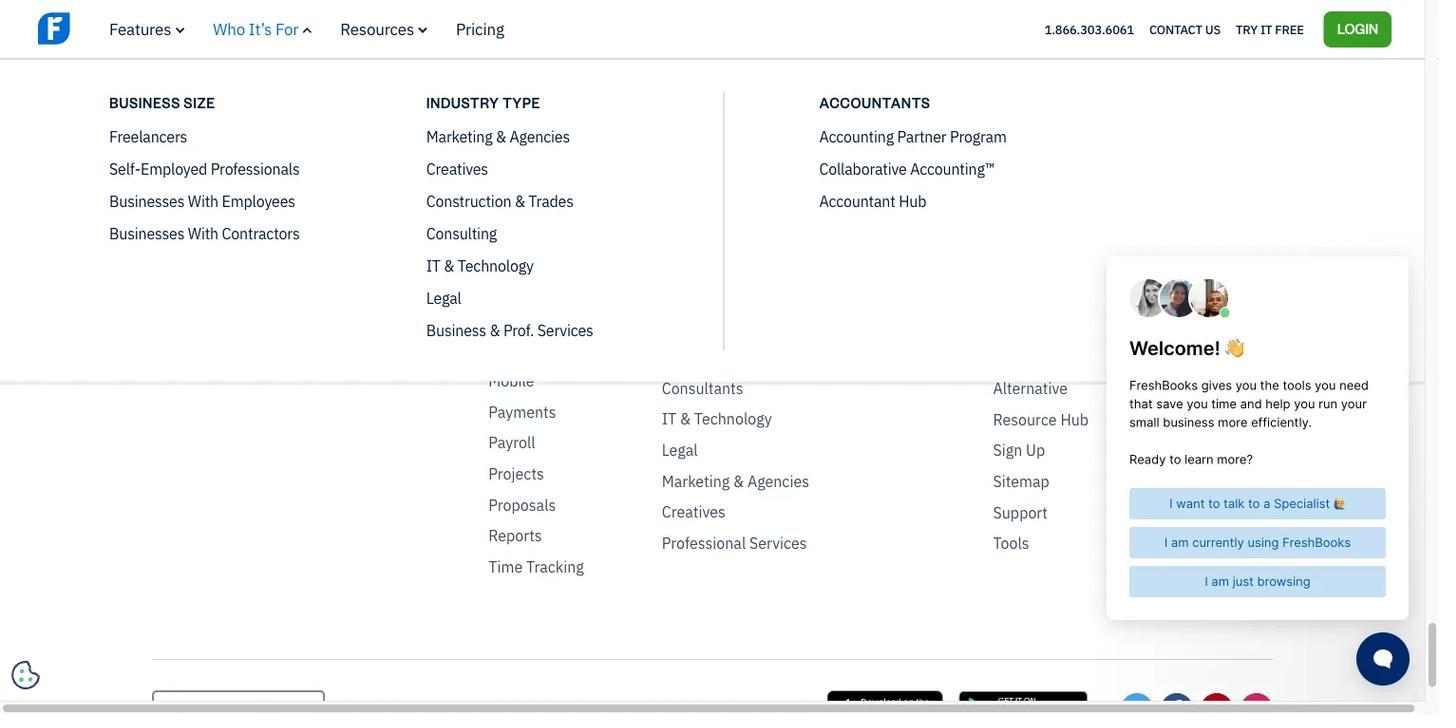 Task type: locate. For each thing, give the bounding box(es) containing it.
1 vertical spatial it & technology
[[662, 410, 772, 430]]

accessibility link
[[1162, 53, 1247, 74]]

collaborative
[[820, 159, 907, 179]]

0 vertical spatial it & technology
[[426, 256, 534, 276]]

professionals
[[211, 159, 300, 179], [662, 235, 754, 255]]

legal link down consultants link
[[662, 441, 698, 461]]

0 vertical spatial program
[[860, 104, 918, 124]]

services
[[538, 320, 594, 340], [750, 534, 807, 554]]

1 vertical spatial it
[[662, 410, 677, 430]]

quickbooks alternative
[[993, 359, 1075, 399]]

services right the professional
[[750, 534, 807, 554]]

1 vertical spatial freelancers
[[109, 126, 187, 146]]

freshbooks logo image
[[152, 7, 257, 32], [38, 10, 185, 46]]

1 horizontal spatial technology
[[694, 410, 772, 430]]

accounting
[[993, 52, 1070, 72], [993, 103, 1070, 123], [489, 104, 565, 124], [820, 126, 894, 146]]

0 vertical spatial agencies
[[510, 126, 570, 146]]

invoicing
[[489, 309, 551, 329]]

quickbooks
[[993, 359, 1075, 379]]

marketing & agencies link
[[426, 126, 570, 146], [662, 472, 810, 492]]

1 horizontal spatial accountants
[[820, 93, 931, 111]]

businesses with employees link for contractors
[[662, 165, 822, 205]]

0 vertical spatial contractors
[[662, 135, 742, 155]]

accessibility
[[1162, 53, 1247, 73]]

receipts
[[489, 247, 548, 267]]

it & technology link down consultants link
[[662, 410, 772, 430]]

0 horizontal spatial it
[[426, 256, 441, 276]]

employees
[[662, 185, 737, 205], [222, 191, 295, 211]]

businesses with contractors link
[[662, 114, 822, 155], [109, 223, 300, 243]]

invoice
[[993, 266, 1044, 286]]

& up professional services
[[734, 472, 744, 492]]

1.866.303.6061
[[1045, 21, 1135, 37]]

0 vertical spatial freelancers
[[662, 84, 742, 104]]

1 vertical spatial business
[[426, 320, 486, 340]]

businesses with employees for contractors
[[662, 165, 774, 205]]

marketing & agencies up professional services
[[662, 472, 810, 492]]

freshbooks logo image up size
[[152, 7, 257, 32]]

marketing up the professional
[[662, 472, 730, 492]]

0 vertical spatial hub
[[899, 191, 927, 211]]

1 horizontal spatial services
[[750, 534, 807, 554]]

us left try
[[1206, 21, 1221, 37]]

0 horizontal spatial businesses with employees
[[109, 191, 295, 211]]

tracking for mileage tracking
[[545, 340, 603, 360]]

hub down 'developers' link
[[899, 191, 927, 211]]

businesses with employees link for professionals
[[109, 191, 295, 211]]

0 vertical spatial creatives
[[426, 159, 488, 179]]

1 vertical spatial it & technology link
[[662, 410, 772, 430]]

freelancers link down business size
[[109, 126, 187, 146]]

construction for construction & trades
[[426, 191, 512, 211]]

tracking for time tracking
[[526, 558, 584, 577]]

1 vertical spatial program
[[950, 126, 1007, 146]]

1 vertical spatial legal link
[[662, 441, 698, 461]]

employed down business size
[[141, 159, 207, 179]]

legal down consultants link
[[662, 441, 698, 461]]

business for business industry
[[662, 285, 736, 305]]

construction for construction
[[662, 348, 749, 368]]

features up type
[[489, 73, 549, 93]]

youtube image
[[1201, 694, 1233, 716]]

technology down consultants link
[[694, 410, 772, 430]]

1 horizontal spatial contractors
[[662, 135, 742, 155]]

& down consultants link
[[680, 410, 691, 430]]

0 vertical spatial businesses with contractors
[[662, 114, 774, 155]]

cookie preferences image
[[11, 661, 40, 690]]

freelancers link down business size link
[[662, 84, 742, 105]]

program down affiliate
[[860, 104, 918, 124]]

employees for with
[[222, 191, 295, 211]]

freelancers link for businesses
[[662, 84, 742, 105]]

technology inside it & technology link
[[694, 410, 772, 430]]

business inside business size link
[[109, 93, 181, 111]]

accountants
[[820, 93, 931, 111], [662, 317, 748, 336]]

0 horizontal spatial construction
[[426, 191, 512, 211]]

businesses with employees for professionals
[[109, 191, 295, 211]]

employed up business industry
[[694, 215, 763, 235]]

0 vertical spatial us
[[1206, 21, 1221, 37]]

0 horizontal spatial business
[[109, 93, 181, 111]]

0 vertical spatial business
[[662, 53, 736, 73]]

creatives link up the professional
[[662, 503, 726, 523]]

it & technology link
[[426, 256, 534, 276], [662, 410, 772, 430]]

cookie consent banner dialog
[[14, 468, 299, 687]]

0 horizontal spatial freelancers link
[[109, 126, 187, 146]]

self-employed professionals up business industry
[[662, 215, 763, 255]]

1 business from the top
[[662, 53, 736, 73]]

construction & trades link
[[426, 191, 574, 211]]

creatives link
[[426, 159, 488, 179], [662, 503, 726, 523]]

1 horizontal spatial employees
[[662, 185, 737, 205]]

accounting up "collaborative"
[[820, 126, 894, 146]]

it down consultants link
[[662, 410, 677, 430]]

creatives up construction & trades
[[426, 159, 488, 179]]

0 vertical spatial self-employed professionals link
[[109, 159, 300, 179]]

contact
[[1150, 21, 1203, 37]]

accounting up software on the top of page
[[993, 52, 1070, 72]]

0 vertical spatial services
[[538, 320, 594, 340]]

& down consulting "link"
[[444, 256, 454, 276]]

technology for bottommost it & technology link
[[694, 410, 772, 430]]

accounting™
[[911, 159, 995, 179]]

accounting software link
[[993, 52, 1124, 93]]

business inside business industry link
[[662, 285, 736, 305]]

agencies up professional services
[[748, 472, 810, 492]]

marketing & agencies for top marketing & agencies link
[[426, 126, 570, 146]]

features link up "freshbooks"
[[489, 12, 624, 31]]

payroll link
[[489, 433, 536, 454]]

facebook image
[[1161, 694, 1194, 716]]

0 horizontal spatial us
[[362, 53, 380, 73]]

freelancers link for self-
[[109, 126, 187, 146]]

& for bottommost it & technology link
[[680, 410, 691, 430]]

0 horizontal spatial accountants
[[662, 317, 748, 336]]

prof.
[[504, 320, 534, 340]]

0 horizontal spatial marketing & agencies
[[426, 126, 570, 146]]

marketing down "industry"
[[426, 126, 493, 146]]

0 horizontal spatial employed
[[141, 159, 207, 179]]

1 horizontal spatial accountants link
[[820, 92, 1118, 113]]

tracking
[[545, 340, 603, 360], [526, 558, 584, 577]]

professional services
[[662, 534, 807, 554]]

legal link
[[426, 288, 462, 308], [662, 441, 698, 461]]

0 vertical spatial marketing & agencies
[[426, 126, 570, 146]]

features
[[489, 12, 557, 31], [109, 19, 171, 39], [489, 73, 549, 93]]

business size
[[109, 93, 215, 111]]

it & technology for the left it & technology link
[[426, 256, 534, 276]]

it & technology link down consulting "link"
[[426, 256, 534, 276]]

businesses for professionals "businesses with employees" link
[[109, 191, 185, 211]]

employed
[[141, 159, 207, 179], [694, 215, 763, 235]]

construction up consultants
[[662, 348, 749, 368]]

1 vertical spatial business
[[662, 285, 736, 305]]

businesses for the top the businesses with contractors link
[[662, 114, 739, 134]]

& down the accounting link
[[496, 126, 506, 146]]

tracking right mileage
[[545, 340, 603, 360]]

business left size
[[109, 93, 181, 111]]

accounting up appsstore
[[489, 104, 565, 124]]

1 horizontal spatial legal link
[[662, 441, 698, 461]]

1 horizontal spatial it
[[662, 410, 677, 430]]

accountants up construction link
[[662, 317, 748, 336]]

marketing inside marketing & agencies link
[[662, 472, 730, 492]]

technology for the left it & technology link
[[458, 256, 534, 276]]

0 vertical spatial marketing
[[426, 126, 493, 146]]

login link
[[1324, 11, 1392, 47]]

sitemap link
[[993, 472, 1050, 492]]

education link
[[860, 197, 929, 217]]

hub for accountant hub
[[899, 191, 927, 211]]

dialog
[[0, 0, 1440, 716]]

it & technology for bottommost it & technology link
[[662, 410, 772, 430]]

us right "about"
[[362, 53, 380, 73]]

business up construction link
[[662, 285, 736, 305]]

accountants down partners link
[[820, 93, 931, 111]]

freelancers link
[[662, 84, 742, 105], [109, 126, 187, 146]]

accounting for accounting partner program
[[820, 126, 894, 146]]

partners
[[860, 53, 919, 73]]

1 horizontal spatial marketing & agencies
[[662, 472, 810, 492]]

program up 'blog'
[[950, 126, 1007, 146]]

creatives up the professional
[[662, 503, 726, 523]]

business inside business size link
[[662, 53, 736, 73]]

0 horizontal spatial features link
[[109, 19, 185, 39]]

& left prof.
[[490, 320, 500, 340]]

1 vertical spatial employed
[[694, 215, 763, 235]]

1 horizontal spatial it & technology
[[662, 410, 772, 430]]

sign
[[993, 441, 1023, 461]]

business size link
[[662, 53, 773, 74]]

self-employed professionals
[[109, 159, 300, 179], [662, 215, 763, 255]]

creatives link up construction & trades
[[426, 159, 488, 179]]

mileage tracking
[[489, 340, 603, 360]]

1 horizontal spatial creatives
[[662, 503, 726, 523]]

&
[[496, 126, 506, 146], [515, 191, 525, 211], [558, 227, 568, 247], [444, 256, 454, 276], [490, 320, 500, 340], [680, 410, 691, 430], [734, 472, 744, 492]]

self-employed professionals link
[[109, 159, 300, 179], [662, 215, 822, 256]]

0 vertical spatial accountants
[[820, 93, 931, 111]]

features link up business size
[[109, 19, 185, 39]]

1 horizontal spatial freelancers
[[662, 84, 742, 104]]

freelancers
[[662, 84, 742, 104], [109, 126, 187, 146]]

features up business size
[[109, 19, 171, 39]]

0 horizontal spatial agencies
[[510, 126, 570, 146]]

0 vertical spatial tracking
[[545, 340, 603, 360]]

hub for resource hub
[[1061, 410, 1089, 430]]

self-employed professionals link up business industry
[[662, 215, 822, 256]]

hub
[[899, 191, 927, 211], [1061, 410, 1089, 430]]

business left the size
[[662, 53, 736, 73]]

& inside expenses & receipts
[[558, 227, 568, 247]]

1 vertical spatial hub
[[1061, 410, 1089, 430]]

accountant hub link
[[820, 191, 927, 211]]

marketing & agencies link up professional services
[[662, 472, 810, 492]]

0 horizontal spatial legal link
[[426, 288, 462, 308]]

0 horizontal spatial marketing & agencies link
[[426, 126, 570, 146]]

legal down consulting "link"
[[426, 288, 462, 308]]

try
[[1236, 21, 1258, 37]]

1 vertical spatial marketing
[[662, 472, 730, 492]]

0 horizontal spatial contractors
[[222, 223, 300, 243]]

consultants
[[662, 379, 744, 399]]

tools
[[993, 534, 1030, 554]]

tracking right time
[[526, 558, 584, 577]]

1 horizontal spatial hub
[[1061, 410, 1089, 430]]

2 business from the top
[[662, 285, 736, 305]]

marketing for marketing & agencies link to the right
[[662, 472, 730, 492]]

freelancers down business size link
[[662, 84, 742, 104]]

services up "mileage tracking"
[[538, 320, 594, 340]]

0 horizontal spatial it & technology
[[426, 256, 534, 276]]

1 horizontal spatial businesses with contractors link
[[662, 114, 822, 155]]

it down consulting "link"
[[426, 256, 441, 276]]

0 vertical spatial it
[[426, 256, 441, 276]]

technology up estimates
[[458, 256, 534, 276]]

partner
[[898, 126, 947, 146]]

0 horizontal spatial services
[[538, 320, 594, 340]]

0 horizontal spatial professionals
[[211, 159, 300, 179]]

self-employed professionals link down size
[[109, 159, 300, 179]]

1 horizontal spatial marketing & agencies link
[[662, 472, 810, 492]]

marketing & agencies for marketing & agencies link to the right
[[662, 472, 810, 492]]

business left prof.
[[426, 320, 486, 340]]

type
[[503, 93, 541, 111]]

business industry
[[662, 285, 814, 305]]

quickbooks alternative link
[[993, 359, 1124, 399]]

sign up
[[993, 441, 1045, 461]]

twitter image
[[1121, 694, 1154, 716]]

1 horizontal spatial employed
[[694, 215, 763, 235]]

freelancers for businesses
[[662, 84, 742, 104]]

freelancers down business size
[[109, 126, 187, 146]]

self- down business size
[[109, 159, 141, 179]]

1 horizontal spatial self-employed professionals
[[662, 215, 763, 255]]

legal link down consulting "link"
[[426, 288, 462, 308]]

1 vertical spatial legal
[[662, 441, 698, 461]]

0 vertical spatial accountants link
[[820, 92, 1118, 113]]

businesses for left the businesses with contractors link
[[109, 223, 185, 243]]

businesses with employees
[[662, 165, 774, 205], [109, 191, 295, 211]]

marketing & agencies down the accounting link
[[426, 126, 570, 146]]

policies
[[1162, 12, 1225, 31]]

1 horizontal spatial businesses with employees
[[662, 165, 774, 205]]

accounting for accounting
[[489, 104, 565, 124]]

marketing for top marketing & agencies link
[[426, 126, 493, 146]]

it & technology down consultants link
[[662, 410, 772, 430]]

for
[[276, 19, 299, 39]]

professionals up business industry
[[662, 235, 754, 255]]

0 horizontal spatial self-employed professionals link
[[109, 159, 300, 179]]

1 horizontal spatial features link
[[489, 12, 624, 31]]

agencies down the accounting link
[[510, 126, 570, 146]]

0 vertical spatial legal
[[426, 288, 462, 308]]

1 vertical spatial businesses with contractors link
[[109, 223, 300, 243]]

business for business & prof. services
[[426, 320, 486, 340]]

accounting up templates
[[993, 103, 1070, 123]]

0 vertical spatial it & technology link
[[426, 256, 534, 276]]

accountants link up partner
[[820, 92, 1118, 113]]

0 vertical spatial employed
[[141, 159, 207, 179]]

affiliate program
[[860, 83, 918, 124]]

1 vertical spatial freelancers link
[[109, 126, 187, 146]]

proposals link
[[489, 495, 556, 516]]

0 vertical spatial legal link
[[426, 288, 462, 308]]

projects link
[[489, 464, 544, 485]]

contractors
[[662, 135, 742, 155], [222, 223, 300, 243]]

program
[[860, 104, 918, 124], [950, 126, 1007, 146]]

payments link
[[489, 402, 556, 423]]

businesses for "businesses with employees" link corresponding to contractors
[[662, 165, 739, 185]]

1 horizontal spatial self-
[[662, 215, 694, 235]]

construction up consulting "link"
[[426, 191, 512, 211]]

0 horizontal spatial hub
[[899, 191, 927, 211]]

sitemap
[[993, 472, 1050, 492]]

0 horizontal spatial businesses with contractors link
[[109, 223, 300, 243]]

businesses
[[662, 114, 739, 134], [662, 165, 739, 185], [109, 191, 185, 211], [109, 223, 185, 243]]

marketing
[[426, 126, 493, 146], [662, 472, 730, 492]]

self- up business industry
[[662, 215, 694, 235]]

features for all
[[489, 12, 557, 31]]

it & technology down consulting "link"
[[426, 256, 534, 276]]

clients
[[489, 197, 536, 217]]

self-employed professionals down size
[[109, 159, 300, 179]]

1 vertical spatial services
[[750, 534, 807, 554]]

businesses with employees link
[[662, 165, 822, 205], [109, 191, 295, 211]]

services inside 'link'
[[750, 534, 807, 554]]

appsstore link
[[489, 135, 560, 155]]

accountants link up construction link
[[662, 317, 748, 337]]

it for the left it & technology link
[[426, 256, 441, 276]]

0 horizontal spatial legal
[[426, 288, 462, 308]]

1 vertical spatial agencies
[[748, 472, 810, 492]]

businesses inside businesses with contractors
[[662, 114, 739, 134]]

1 vertical spatial creatives link
[[662, 503, 726, 523]]

freshbooks logo image up business size
[[38, 10, 185, 46]]

size
[[739, 53, 773, 73]]

features up all
[[489, 12, 557, 31]]

& for the left it & technology link
[[444, 256, 454, 276]]

businesses with contractors
[[662, 114, 774, 155], [109, 223, 300, 243]]

0 vertical spatial construction
[[426, 191, 512, 211]]

us for contact us
[[1206, 21, 1221, 37]]

& down trades
[[558, 227, 568, 247]]

professionals down business size link on the top
[[211, 159, 300, 179]]

it for bottommost it & technology link
[[662, 410, 677, 430]]

google play image
[[959, 691, 1088, 716]]

& down bookkeeping link
[[515, 191, 525, 211]]

1 vertical spatial businesses with contractors
[[109, 223, 300, 243]]

1 vertical spatial accountants link
[[662, 317, 748, 337]]

hub down quickbooks alternative link
[[1061, 410, 1089, 430]]

marketing & agencies link down the accounting link
[[426, 126, 570, 146]]

1 vertical spatial marketing & agencies link
[[662, 472, 810, 492]]

0 horizontal spatial businesses with contractors
[[109, 223, 300, 243]]

1 horizontal spatial agencies
[[748, 472, 810, 492]]

app store image
[[827, 691, 944, 716]]

who it's for link
[[213, 19, 312, 39]]

payroll
[[489, 433, 536, 453]]



Task type: describe. For each thing, give the bounding box(es) containing it.
proposals
[[489, 495, 556, 515]]

1 horizontal spatial creatives link
[[662, 503, 726, 523]]

accounting templates link
[[993, 103, 1124, 143]]

free
[[1275, 21, 1304, 37]]

accounting templates
[[993, 103, 1070, 143]]

about
[[317, 53, 358, 73]]

expenses & receipts
[[489, 227, 568, 267]]

business for business size
[[662, 53, 736, 73]]

appsstore
[[489, 135, 560, 155]]

mileage tracking link
[[489, 340, 603, 361]]

payments
[[489, 402, 556, 422]]

resource hub
[[993, 410, 1089, 430]]

contact us
[[1150, 21, 1221, 37]]

apps
[[860, 135, 895, 155]]

up
[[1026, 441, 1045, 461]]

time
[[489, 558, 523, 577]]

1 vertical spatial professionals
[[662, 235, 754, 255]]

pricing link
[[456, 19, 504, 39]]

all
[[489, 52, 507, 72]]

consultants link
[[662, 379, 744, 399]]

developers
[[860, 166, 937, 186]]

all freshbooks features
[[489, 52, 591, 93]]

template
[[1047, 266, 1111, 286]]

accounting partner program link
[[820, 126, 1007, 146]]

pricing
[[456, 19, 504, 39]]

who it's for
[[213, 19, 299, 39]]

accountant hub
[[820, 191, 927, 211]]

resource
[[993, 410, 1057, 430]]

industry type
[[426, 93, 541, 111]]

business for business size
[[109, 93, 181, 111]]

accountant
[[820, 191, 896, 211]]

time tracking link
[[489, 558, 584, 578]]

businesses with contractors for left the businesses with contractors link
[[109, 223, 300, 243]]

contractors for the top the businesses with contractors link
[[662, 135, 742, 155]]

helpful
[[993, 12, 1052, 31]]

1 horizontal spatial self-employed professionals link
[[662, 215, 822, 256]]

partners link
[[860, 53, 919, 74]]

company link
[[317, 12, 451, 31]]

all freshbooks features link
[[489, 52, 624, 93]]

features for who
[[109, 19, 171, 39]]

it
[[1261, 21, 1273, 37]]

projects
[[489, 464, 544, 484]]

helpful links
[[993, 12, 1096, 31]]

business size link
[[109, 92, 407, 113]]

accounting for accounting templates
[[993, 103, 1070, 123]]

freshbooks
[[510, 52, 591, 72]]

collaborative accounting™ link
[[820, 159, 995, 179]]

0 vertical spatial businesses with contractors link
[[662, 114, 822, 155]]

affiliate
[[860, 83, 913, 103]]

policies link
[[1162, 12, 1273, 31]]

clients link
[[489, 197, 536, 217]]

1 horizontal spatial program
[[950, 126, 1007, 146]]

us for about us
[[362, 53, 380, 73]]

mobile
[[489, 371, 535, 391]]

employees for employed
[[662, 185, 737, 205]]

0 horizontal spatial creatives link
[[426, 159, 488, 179]]

who
[[213, 19, 245, 39]]

with inside the businesses with contractors link
[[743, 114, 774, 134]]

templates
[[993, 123, 1065, 143]]

blog link
[[993, 154, 1024, 174]]

0 vertical spatial self-employed professionals
[[109, 159, 300, 179]]

business size
[[662, 53, 773, 73]]

it's
[[249, 19, 272, 39]]

support
[[993, 503, 1048, 523]]

about us link
[[317, 53, 380, 74]]

0 horizontal spatial self-
[[109, 159, 141, 179]]

freelancers for self-
[[109, 126, 187, 146]]

1 horizontal spatial legal
[[662, 441, 698, 461]]

agencies for marketing & agencies link to the right
[[748, 472, 810, 492]]

businesses with contractors for the top the businesses with contractors link
[[662, 114, 774, 155]]

business industry link
[[662, 285, 814, 306]]

1.866.303.6061 link
[[1045, 21, 1135, 37]]

professional services link
[[662, 534, 807, 554]]

accounting partner program
[[820, 126, 1007, 146]]

freshbooks logo image for features
[[152, 7, 257, 32]]

invoicing link
[[489, 309, 551, 329]]

industry
[[426, 93, 499, 111]]

support link
[[993, 503, 1048, 523]]

& for top marketing & agencies link
[[496, 126, 506, 146]]

estimates link
[[489, 278, 556, 298]]

0 horizontal spatial accountants link
[[662, 317, 748, 337]]

features link for all freshbooks features
[[489, 12, 624, 31]]

invoice template link
[[993, 266, 1111, 287]]

1 vertical spatial accountants
[[662, 317, 748, 336]]

freshbooks logo image for who it's for
[[38, 10, 185, 46]]

creatives for the rightmost 'creatives' link
[[662, 503, 726, 523]]

features link for who it's for
[[109, 19, 185, 39]]

developers link
[[860, 166, 937, 186]]

affiliate program link
[[860, 83, 955, 124]]

construction & trades
[[426, 191, 574, 211]]

time tracking
[[489, 558, 584, 577]]

creatives for 'creatives' link to the left
[[426, 159, 488, 179]]

business & prof. services link
[[426, 320, 594, 340]]

0 horizontal spatial program
[[860, 104, 918, 124]]

reports link
[[489, 527, 542, 547]]

features inside all freshbooks features
[[489, 73, 549, 93]]

education
[[860, 197, 929, 217]]

trades
[[529, 191, 574, 211]]

invoice template
[[993, 266, 1111, 286]]

& for marketing & agencies link to the right
[[734, 472, 744, 492]]

accounting for accounting software
[[993, 52, 1070, 72]]

0 vertical spatial marketing & agencies link
[[426, 126, 570, 146]]

professional
[[662, 534, 746, 554]]

1 vertical spatial self-employed professionals
[[662, 215, 763, 255]]

& for expenses & receipts link
[[558, 227, 568, 247]]

resources
[[340, 19, 414, 39]]

0 vertical spatial professionals
[[211, 159, 300, 179]]

instagram image
[[1241, 694, 1273, 716]]

0 horizontal spatial it & technology link
[[426, 256, 534, 276]]

& for the construction & trades link
[[515, 191, 525, 211]]

agencies for top marketing & agencies link
[[510, 126, 570, 146]]

construction link
[[662, 348, 749, 368]]

blog
[[993, 154, 1024, 174]]

reports
[[489, 527, 542, 546]]

try it free
[[1236, 21, 1304, 37]]

contractors for left the businesses with contractors link
[[222, 223, 300, 243]]

alternative
[[993, 379, 1068, 399]]

size
[[184, 93, 215, 111]]

accounting link
[[489, 104, 565, 124]]

try it free link
[[1236, 17, 1304, 42]]

& for business & prof. services link
[[490, 320, 500, 340]]

1 vertical spatial self-
[[662, 215, 694, 235]]



Task type: vqa. For each thing, say whether or not it's contained in the screenshot.
FreshBooks vs QuickBooks's the FreshBooks
no



